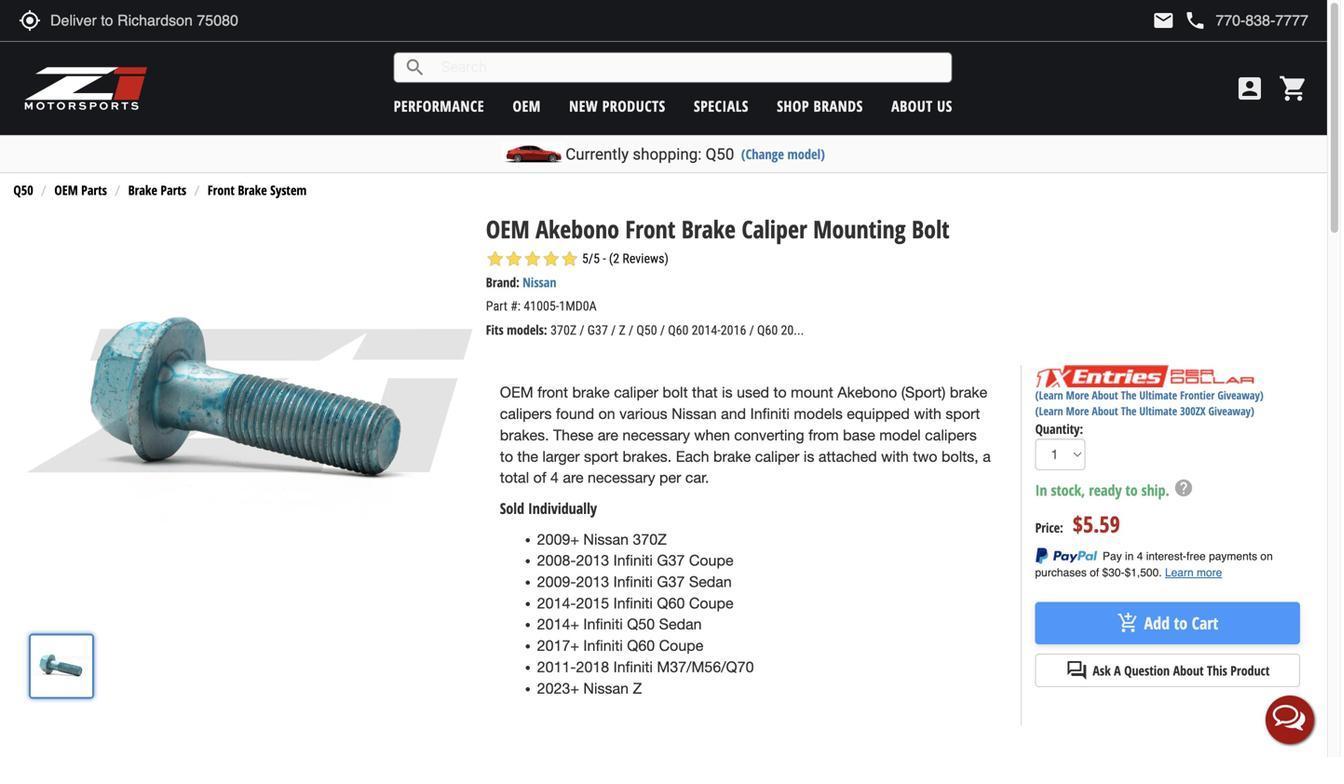 Task type: locate. For each thing, give the bounding box(es) containing it.
2017+
[[537, 637, 579, 655]]

2 (learn from the top
[[1036, 404, 1063, 419]]

0 vertical spatial akebono
[[536, 212, 620, 245]]

attached
[[819, 448, 877, 465]]

infiniti right "2009-" at bottom left
[[614, 573, 653, 591]]

1 vertical spatial is
[[804, 448, 815, 465]]

on
[[599, 405, 615, 423]]

0 horizontal spatial akebono
[[536, 212, 620, 245]]

to left the ship.
[[1126, 480, 1138, 500]]

caliper up various
[[614, 384, 659, 401]]

0 horizontal spatial with
[[881, 448, 909, 465]]

z
[[619, 323, 626, 338], [633, 680, 642, 697]]

z1 motorsports logo image
[[23, 65, 149, 112]]

2018
[[576, 659, 609, 676]]

0 horizontal spatial are
[[563, 469, 584, 486]]

0 vertical spatial sedan
[[689, 573, 732, 591]]

calipers
[[500, 405, 552, 423], [925, 427, 977, 444]]

2014- up the that
[[692, 323, 721, 338]]

1 horizontal spatial z
[[633, 680, 642, 697]]

0 horizontal spatial z
[[619, 323, 626, 338]]

question_answer ask a question about this product
[[1066, 660, 1270, 682]]

shop
[[777, 96, 810, 116]]

brake parts link
[[128, 181, 186, 199]]

2008-
[[537, 552, 576, 569]]

1 vertical spatial 2013
[[576, 573, 609, 591]]

1 vertical spatial giveaway)
[[1209, 404, 1255, 419]]

model
[[880, 427, 921, 444]]

q60 up the m37/m56/q70
[[657, 595, 685, 612]]

g37 inside the oem akebono front brake caliper mounting bolt star star star star star 5/5 - (2 reviews) brand: nissan part #: 41005-1md0a fits models: 370z / g37 / z / q50 / q60 2014-2016 / q60 20...
[[588, 323, 608, 338]]

caliper down converting
[[755, 448, 800, 465]]

part
[[486, 299, 508, 314]]

/ right 2016
[[750, 323, 754, 338]]

370z
[[551, 323, 577, 338], [633, 531, 667, 548]]

1 vertical spatial the
[[1121, 404, 1137, 419]]

brake up on
[[572, 384, 610, 401]]

nissan inside oem front brake caliper bolt that is used to mount akebono (sport) brake calipers found on various nissan and infiniti models equipped with sport brakes. these are necessary when converting from base model calipers to the larger sport brakes. each brake caliper is attached with two bolts, a total of 4 are necessary per car.
[[672, 405, 717, 423]]

used
[[737, 384, 770, 401]]

add
[[1144, 612, 1170, 635]]

bolt
[[912, 212, 950, 245]]

/ up bolt
[[660, 323, 665, 338]]

to left the on the bottom of page
[[500, 448, 513, 465]]

g37 down per
[[657, 552, 685, 569]]

/ down 1md0a
[[580, 323, 585, 338]]

a
[[983, 448, 991, 465]]

0 horizontal spatial 2014-
[[537, 595, 576, 612]]

0 vertical spatial with
[[914, 405, 942, 423]]

to
[[774, 384, 787, 401], [500, 448, 513, 465], [1126, 480, 1138, 500], [1174, 612, 1188, 635]]

1 parts from the left
[[81, 181, 107, 199]]

sport down these
[[584, 448, 619, 465]]

2013
[[576, 552, 609, 569], [576, 573, 609, 591]]

2009+
[[537, 531, 579, 548]]

q60 left 2016
[[668, 323, 689, 338]]

oem inside oem front brake caliper bolt that is used to mount akebono (sport) brake calipers found on various nissan and infiniti models equipped with sport brakes. these are necessary when converting from base model calipers to the larger sport brakes. each brake caliper is attached with two bolts, a total of 4 are necessary per car.
[[500, 384, 533, 401]]

2 horizontal spatial brake
[[950, 384, 988, 401]]

2013 down "2009+" in the bottom of the page
[[576, 552, 609, 569]]

brake left system
[[238, 181, 267, 199]]

0 vertical spatial ultimate
[[1140, 388, 1178, 403]]

in
[[1036, 480, 1048, 500]]

converting
[[734, 427, 805, 444]]

1 (learn from the top
[[1036, 388, 1063, 403]]

q60
[[668, 323, 689, 338], [757, 323, 778, 338], [657, 595, 685, 612], [627, 637, 655, 655]]

about left this
[[1173, 662, 1204, 680]]

brake down when
[[714, 448, 751, 465]]

brakes. up the on the bottom of page
[[500, 427, 549, 444]]

q50 up various
[[637, 323, 657, 338]]

account_box link
[[1231, 74, 1270, 103]]

nissan
[[523, 274, 557, 291], [672, 405, 717, 423], [584, 531, 629, 548], [584, 680, 629, 697]]

2 horizontal spatial brake
[[682, 212, 736, 245]]

1 horizontal spatial sport
[[946, 405, 980, 423]]

calipers up bolts,
[[925, 427, 977, 444]]

1 horizontal spatial brake
[[238, 181, 267, 199]]

oem for parts
[[54, 181, 78, 199]]

q60 right 2017+
[[627, 637, 655, 655]]

akebono up 5/5 -
[[536, 212, 620, 245]]

phone
[[1184, 9, 1207, 32]]

0 vertical spatial z
[[619, 323, 626, 338]]

1 vertical spatial front
[[625, 212, 676, 245]]

1 horizontal spatial 2014-
[[692, 323, 721, 338]]

1 horizontal spatial brakes.
[[623, 448, 672, 465]]

necessary down various
[[623, 427, 690, 444]]

20...
[[781, 323, 804, 338]]

with down "(sport)"
[[914, 405, 942, 423]]

brake left caliper
[[682, 212, 736, 245]]

front
[[538, 384, 568, 401]]

0 horizontal spatial brakes.
[[500, 427, 549, 444]]

infiniti up converting
[[750, 405, 790, 423]]

2014- down "2009-" at bottom left
[[537, 595, 576, 612]]

2 parts from the left
[[161, 181, 186, 199]]

quantity:
[[1036, 420, 1084, 438]]

1 vertical spatial 370z
[[633, 531, 667, 548]]

various
[[620, 405, 668, 423]]

necessary left per
[[588, 469, 655, 486]]

caliper
[[742, 212, 807, 245]]

1 horizontal spatial akebono
[[838, 384, 897, 401]]

3 / from the left
[[629, 323, 634, 338]]

oem up "brand:"
[[486, 212, 530, 245]]

bolt
[[663, 384, 688, 401]]

parts left brake parts
[[81, 181, 107, 199]]

2 the from the top
[[1121, 404, 1137, 419]]

front right brake parts
[[208, 181, 235, 199]]

the down (learn more about the ultimate frontier giveaway) link
[[1121, 404, 1137, 419]]

sport
[[946, 405, 980, 423], [584, 448, 619, 465]]

0 vertical spatial is
[[722, 384, 733, 401]]

brake
[[572, 384, 610, 401], [950, 384, 988, 401], [714, 448, 751, 465]]

nissan up 41005-
[[523, 274, 557, 291]]

3 star from the left
[[523, 250, 542, 268]]

1 vertical spatial ultimate
[[1140, 404, 1178, 419]]

0 vertical spatial sport
[[946, 405, 980, 423]]

is up and
[[722, 384, 733, 401]]

price: $5.59
[[1036, 509, 1120, 539]]

are down on
[[598, 427, 619, 444]]

1 vertical spatial z
[[633, 680, 642, 697]]

0 vertical spatial front
[[208, 181, 235, 199]]

akebono up equipped
[[838, 384, 897, 401]]

price:
[[1036, 519, 1064, 536]]

ultimate up (learn more about the ultimate 300zx giveaway) link
[[1140, 388, 1178, 403]]

shopping_cart
[[1279, 74, 1309, 103]]

0 vertical spatial the
[[1121, 388, 1137, 403]]

nissan link
[[523, 274, 557, 291]]

1 more from the top
[[1066, 388, 1089, 403]]

the up (learn more about the ultimate 300zx giveaway) link
[[1121, 388, 1137, 403]]

0 horizontal spatial brake
[[128, 181, 157, 199]]

parts for oem parts
[[81, 181, 107, 199]]

brake right "(sport)"
[[950, 384, 988, 401]]

2014- inside 2009+ nissan 370z 2008-2013 infiniti g37 coupe 2009-2013 infiniti g37 sedan 2014-2015 infiniti q60 coupe 2014+ infiniti q50 sedan 2017+ infiniti q60 coupe 2011-2018 infiniti m37/m56/q70 2023+ nissan z
[[537, 595, 576, 612]]

1 vertical spatial 2014-
[[537, 595, 576, 612]]

1 the from the top
[[1121, 388, 1137, 403]]

0 vertical spatial 370z
[[551, 323, 577, 338]]

0 vertical spatial brakes.
[[500, 427, 549, 444]]

are right the 4
[[563, 469, 584, 486]]

0 vertical spatial 2014-
[[692, 323, 721, 338]]

g37 down 1md0a
[[588, 323, 608, 338]]

0 vertical spatial (learn
[[1036, 388, 1063, 403]]

0 horizontal spatial 370z
[[551, 323, 577, 338]]

brakes. up per
[[623, 448, 672, 465]]

is down from
[[804, 448, 815, 465]]

(learn more about the ultimate frontier giveaway) link
[[1036, 388, 1264, 403]]

1 vertical spatial calipers
[[925, 427, 977, 444]]

5/5 -
[[582, 251, 606, 267]]

found
[[556, 405, 594, 423]]

370z down 1md0a
[[551, 323, 577, 338]]

giveaway) right "frontier"
[[1218, 388, 1264, 403]]

0 horizontal spatial brake
[[572, 384, 610, 401]]

stock,
[[1051, 480, 1086, 500]]

about
[[892, 96, 933, 116], [1092, 388, 1119, 403], [1092, 404, 1119, 419], [1173, 662, 1204, 680]]

1 horizontal spatial calipers
[[925, 427, 977, 444]]

2011-
[[537, 659, 576, 676]]

g37 up the m37/m56/q70
[[657, 573, 685, 591]]

1 vertical spatial brakes.
[[623, 448, 672, 465]]

2014+
[[537, 616, 579, 633]]

q50 right 2014+
[[627, 616, 655, 633]]

300zx
[[1180, 404, 1206, 419]]

individually
[[528, 498, 597, 518]]

1 vertical spatial caliper
[[755, 448, 800, 465]]

products
[[602, 96, 666, 116]]

shop brands
[[777, 96, 863, 116]]

0 horizontal spatial is
[[722, 384, 733, 401]]

per
[[660, 469, 681, 486]]

2 more from the top
[[1066, 404, 1089, 419]]

about down (learn more about the ultimate frontier giveaway) link
[[1092, 404, 1119, 419]]

necessary
[[623, 427, 690, 444], [588, 469, 655, 486]]

q60 left 20... on the right of page
[[757, 323, 778, 338]]

q50 inside 2009+ nissan 370z 2008-2013 infiniti g37 coupe 2009-2013 infiniti g37 sedan 2014-2015 infiniti q60 coupe 2014+ infiniti q50 sedan 2017+ infiniti q60 coupe 2011-2018 infiniti m37/m56/q70 2023+ nissan z
[[627, 616, 655, 633]]

4 / from the left
[[660, 323, 665, 338]]

1 vertical spatial necessary
[[588, 469, 655, 486]]

1 vertical spatial more
[[1066, 404, 1089, 419]]

sedan
[[689, 573, 732, 591], [659, 616, 702, 633]]

performance
[[394, 96, 485, 116]]

giveaway)
[[1218, 388, 1264, 403], [1209, 404, 1255, 419]]

model)
[[788, 145, 825, 163]]

0 vertical spatial more
[[1066, 388, 1089, 403]]

1 vertical spatial are
[[563, 469, 584, 486]]

0 vertical spatial 2013
[[576, 552, 609, 569]]

1 horizontal spatial are
[[598, 427, 619, 444]]

q50 left (change
[[706, 145, 734, 163]]

1 vertical spatial akebono
[[838, 384, 897, 401]]

is
[[722, 384, 733, 401], [804, 448, 815, 465]]

to right add
[[1174, 612, 1188, 635]]

currently shopping: q50 (change model)
[[566, 145, 825, 163]]

infiniti right 2008- at the left
[[614, 552, 653, 569]]

#:
[[511, 299, 521, 314]]

models
[[794, 405, 843, 423]]

1 horizontal spatial 370z
[[633, 531, 667, 548]]

1 vertical spatial sport
[[584, 448, 619, 465]]

oem
[[513, 96, 541, 116], [54, 181, 78, 199], [486, 212, 530, 245], [500, 384, 533, 401]]

/ up various
[[629, 323, 634, 338]]

akebono inside oem front brake caliper bolt that is used to mount akebono (sport) brake calipers found on various nissan and infiniti models equipped with sport brakes. these are necessary when converting from base model calipers to the larger sport brakes. each brake caliper is attached with two bolts, a total of 4 are necessary per car.
[[838, 384, 897, 401]]

1 horizontal spatial with
[[914, 405, 942, 423]]

brake right oem parts link
[[128, 181, 157, 199]]

nissan down the that
[[672, 405, 717, 423]]

oem left front
[[500, 384, 533, 401]]

giveaway) down "frontier"
[[1209, 404, 1255, 419]]

oem right q50 link
[[54, 181, 78, 199]]

1 vertical spatial coupe
[[689, 595, 734, 612]]

1 horizontal spatial front
[[625, 212, 676, 245]]

/ up on
[[611, 323, 616, 338]]

caliper
[[614, 384, 659, 401], [755, 448, 800, 465]]

my_location
[[19, 9, 41, 32]]

oem inside the oem akebono front brake caliper mounting bolt star star star star star 5/5 - (2 reviews) brand: nissan part #: 41005-1md0a fits models: 370z / g37 / z / q50 / q60 2014-2016 / q60 20...
[[486, 212, 530, 245]]

sport up bolts,
[[946, 405, 980, 423]]

about left us
[[892, 96, 933, 116]]

1 / from the left
[[580, 323, 585, 338]]

Search search field
[[426, 53, 952, 82]]

0 horizontal spatial caliper
[[614, 384, 659, 401]]

parts left front brake system
[[161, 181, 186, 199]]

oem left new on the left top of page
[[513, 96, 541, 116]]

coupe
[[689, 552, 734, 569], [689, 595, 734, 612], [659, 637, 704, 655]]

1 horizontal spatial caliper
[[755, 448, 800, 465]]

add_shopping_cart
[[1117, 612, 1140, 635]]

brake
[[128, 181, 157, 199], [238, 181, 267, 199], [682, 212, 736, 245]]

front down shopping:
[[625, 212, 676, 245]]

with down model
[[881, 448, 909, 465]]

when
[[694, 427, 730, 444]]

0 horizontal spatial front
[[208, 181, 235, 199]]

shopping_cart link
[[1274, 74, 1309, 103]]

with
[[914, 405, 942, 423], [881, 448, 909, 465]]

1 2013 from the top
[[576, 552, 609, 569]]

0 vertical spatial are
[[598, 427, 619, 444]]

star
[[486, 250, 505, 268], [505, 250, 523, 268], [523, 250, 542, 268], [542, 250, 561, 268], [561, 250, 579, 268]]

infiniti right 2015
[[614, 595, 653, 612]]

brakes.
[[500, 427, 549, 444], [623, 448, 672, 465]]

ultimate down (learn more about the ultimate frontier giveaway) link
[[1140, 404, 1178, 419]]

infiniti
[[750, 405, 790, 423], [614, 552, 653, 569], [614, 573, 653, 591], [614, 595, 653, 612], [584, 616, 623, 633], [584, 637, 623, 655], [614, 659, 653, 676]]

infiniti up 2018
[[584, 637, 623, 655]]

2014-
[[692, 323, 721, 338], [537, 595, 576, 612]]

0 horizontal spatial parts
[[81, 181, 107, 199]]

2013 up 2015
[[576, 573, 609, 591]]

370z inside 2009+ nissan 370z 2008-2013 infiniti g37 coupe 2009-2013 infiniti g37 sedan 2014-2015 infiniti q60 coupe 2014+ infiniti q50 sedan 2017+ infiniti q60 coupe 2011-2018 infiniti m37/m56/q70 2023+ nissan z
[[633, 531, 667, 548]]

370z down per
[[633, 531, 667, 548]]

calipers down front
[[500, 405, 552, 423]]

new products link
[[569, 96, 666, 116]]

are
[[598, 427, 619, 444], [563, 469, 584, 486]]

1 horizontal spatial parts
[[161, 181, 186, 199]]

2014- inside the oem akebono front brake caliper mounting bolt star star star star star 5/5 - (2 reviews) brand: nissan part #: 41005-1md0a fits models: 370z / g37 / z / q50 / q60 2014-2016 / q60 20...
[[692, 323, 721, 338]]

0 vertical spatial g37
[[588, 323, 608, 338]]

0 horizontal spatial calipers
[[500, 405, 552, 423]]

oem for akebono
[[486, 212, 530, 245]]

1 vertical spatial (learn
[[1036, 404, 1063, 419]]

ultimate
[[1140, 388, 1178, 403], [1140, 404, 1178, 419]]

2015
[[576, 595, 609, 612]]



Task type: describe. For each thing, give the bounding box(es) containing it.
about us link
[[892, 96, 953, 116]]

performance link
[[394, 96, 485, 116]]

ship.
[[1142, 480, 1170, 500]]

q50 inside the oem akebono front brake caliper mounting bolt star star star star star 5/5 - (2 reviews) brand: nissan part #: 41005-1md0a fits models: 370z / g37 / z / q50 / q60 2014-2016 / q60 20...
[[637, 323, 657, 338]]

models:
[[507, 321, 547, 339]]

that
[[692, 384, 718, 401]]

1 vertical spatial with
[[881, 448, 909, 465]]

parts for brake parts
[[161, 181, 186, 199]]

brand:
[[486, 274, 520, 291]]

0 horizontal spatial sport
[[584, 448, 619, 465]]

1 vertical spatial sedan
[[659, 616, 702, 633]]

front inside the oem akebono front brake caliper mounting bolt star star star star star 5/5 - (2 reviews) brand: nissan part #: 41005-1md0a fits models: 370z / g37 / z / q50 / q60 2014-2016 / q60 20...
[[625, 212, 676, 245]]

q50 link
[[13, 181, 33, 199]]

(change model) link
[[741, 145, 825, 163]]

system
[[270, 181, 307, 199]]

two
[[913, 448, 938, 465]]

nissan right "2009+" in the bottom of the page
[[584, 531, 629, 548]]

shopping:
[[633, 145, 702, 163]]

m37/m56/q70
[[657, 659, 754, 676]]

about inside question_answer ask a question about this product
[[1173, 662, 1204, 680]]

2 star from the left
[[505, 250, 523, 268]]

add_shopping_cart add to cart
[[1117, 612, 1219, 635]]

2009-
[[537, 573, 576, 591]]

2 2013 from the top
[[576, 573, 609, 591]]

2 vertical spatial coupe
[[659, 637, 704, 655]]

1md0a
[[559, 299, 597, 314]]

1 ultimate from the top
[[1140, 388, 1178, 403]]

in stock, ready to ship. help
[[1036, 478, 1194, 500]]

1 vertical spatial g37
[[657, 552, 685, 569]]

front brake system
[[208, 181, 307, 199]]

z inside the oem akebono front brake caliper mounting bolt star star star star star 5/5 - (2 reviews) brand: nissan part #: 41005-1md0a fits models: 370z / g37 / z / q50 / q60 2014-2016 / q60 20...
[[619, 323, 626, 338]]

(learn more about the ultimate frontier giveaway) (learn more about the ultimate 300zx giveaway)
[[1036, 388, 1264, 419]]

this
[[1207, 662, 1228, 680]]

0 vertical spatial necessary
[[623, 427, 690, 444]]

brands
[[814, 96, 863, 116]]

these
[[553, 427, 594, 444]]

ready
[[1089, 480, 1122, 500]]

to right the used
[[774, 384, 787, 401]]

account_box
[[1235, 74, 1265, 103]]

the
[[517, 448, 538, 465]]

oem parts
[[54, 181, 107, 199]]

2 ultimate from the top
[[1140, 404, 1178, 419]]

1 horizontal spatial brake
[[714, 448, 751, 465]]

help
[[1174, 478, 1194, 498]]

2016
[[721, 323, 747, 338]]

sold individually
[[500, 498, 597, 518]]

2023+
[[537, 680, 579, 697]]

oem parts link
[[54, 181, 107, 199]]

sold
[[500, 498, 525, 518]]

infiniti inside oem front brake caliper bolt that is used to mount akebono (sport) brake calipers found on various nissan and infiniti models equipped with sport brakes. these are necessary when converting from base model calipers to the larger sport brakes. each brake caliper is attached with two bolts, a total of 4 are necessary per car.
[[750, 405, 790, 423]]

0 vertical spatial calipers
[[500, 405, 552, 423]]

car.
[[686, 469, 709, 486]]

(sport)
[[902, 384, 946, 401]]

ask
[[1093, 662, 1111, 680]]

0 vertical spatial caliper
[[614, 384, 659, 401]]

akebono inside the oem akebono front brake caliper mounting bolt star star star star star 5/5 - (2 reviews) brand: nissan part #: 41005-1md0a fits models: 370z / g37 / z / q50 / q60 2014-2016 / q60 20...
[[536, 212, 620, 245]]

front brake system link
[[208, 181, 307, 199]]

41005-
[[524, 299, 559, 314]]

(change
[[741, 145, 784, 163]]

cart
[[1192, 612, 1219, 635]]

5 / from the left
[[750, 323, 754, 338]]

frontier
[[1180, 388, 1215, 403]]

mail link
[[1153, 9, 1175, 32]]

q50 left oem parts link
[[13, 181, 33, 199]]

equipped
[[847, 405, 910, 423]]

new products
[[569, 96, 666, 116]]

and
[[721, 405, 746, 423]]

to inside in stock, ready to ship. help
[[1126, 480, 1138, 500]]

0 vertical spatial coupe
[[689, 552, 734, 569]]

z inside 2009+ nissan 370z 2008-2013 infiniti g37 coupe 2009-2013 infiniti g37 sedan 2014-2015 infiniti q60 coupe 2014+ infiniti q50 sedan 2017+ infiniti q60 coupe 2011-2018 infiniti m37/m56/q70 2023+ nissan z
[[633, 680, 642, 697]]

370z inside the oem akebono front brake caliper mounting bolt star star star star star 5/5 - (2 reviews) brand: nissan part #: 41005-1md0a fits models: 370z / g37 / z / q50 / q60 2014-2016 / q60 20...
[[551, 323, 577, 338]]

question_answer
[[1066, 660, 1088, 682]]

5 star from the left
[[561, 250, 579, 268]]

total
[[500, 469, 529, 486]]

nissan down 2018
[[584, 680, 629, 697]]

brake inside the oem akebono front brake caliper mounting bolt star star star star star 5/5 - (2 reviews) brand: nissan part #: 41005-1md0a fits models: 370z / g37 / z / q50 / q60 2014-2016 / q60 20...
[[682, 212, 736, 245]]

2 vertical spatial g37
[[657, 573, 685, 591]]

a
[[1114, 662, 1121, 680]]

base
[[843, 427, 876, 444]]

each
[[676, 448, 709, 465]]

about up (learn more about the ultimate 300zx giveaway) link
[[1092, 388, 1119, 403]]

nissan inside the oem akebono front brake caliper mounting bolt star star star star star 5/5 - (2 reviews) brand: nissan part #: 41005-1md0a fits models: 370z / g37 / z / q50 / q60 2014-2016 / q60 20...
[[523, 274, 557, 291]]

shop brands link
[[777, 96, 863, 116]]

0 vertical spatial giveaway)
[[1218, 388, 1264, 403]]

larger
[[543, 448, 580, 465]]

brake parts
[[128, 181, 186, 199]]

1 star from the left
[[486, 250, 505, 268]]

us
[[937, 96, 953, 116]]

oem for front
[[500, 384, 533, 401]]

4
[[551, 469, 559, 486]]

oem link
[[513, 96, 541, 116]]

phone link
[[1184, 9, 1309, 32]]

2 / from the left
[[611, 323, 616, 338]]

mounting
[[813, 212, 906, 245]]

fits
[[486, 321, 504, 339]]

mail phone
[[1153, 9, 1207, 32]]

new
[[569, 96, 598, 116]]

bolts,
[[942, 448, 979, 465]]

oem akebono front brake caliper mounting bolt star star star star star 5/5 - (2 reviews) brand: nissan part #: 41005-1md0a fits models: 370z / g37 / z / q50 / q60 2014-2016 / q60 20...
[[486, 212, 950, 339]]

question
[[1125, 662, 1170, 680]]

oem front brake caliper bolt that is used to mount akebono (sport) brake calipers found on various nissan and infiniti models equipped with sport brakes. these are necessary when converting from base model calipers to the larger sport brakes. each brake caliper is attached with two bolts, a total of 4 are necessary per car.
[[500, 384, 991, 486]]

mount
[[791, 384, 834, 401]]

1 horizontal spatial is
[[804, 448, 815, 465]]

infiniti right 2018
[[614, 659, 653, 676]]

specials
[[694, 96, 749, 116]]

4 star from the left
[[542, 250, 561, 268]]

about us
[[892, 96, 953, 116]]

of
[[533, 469, 546, 486]]

infiniti down 2015
[[584, 616, 623, 633]]



Task type: vqa. For each thing, say whether or not it's contained in the screenshot.
rightmost brakes.
yes



